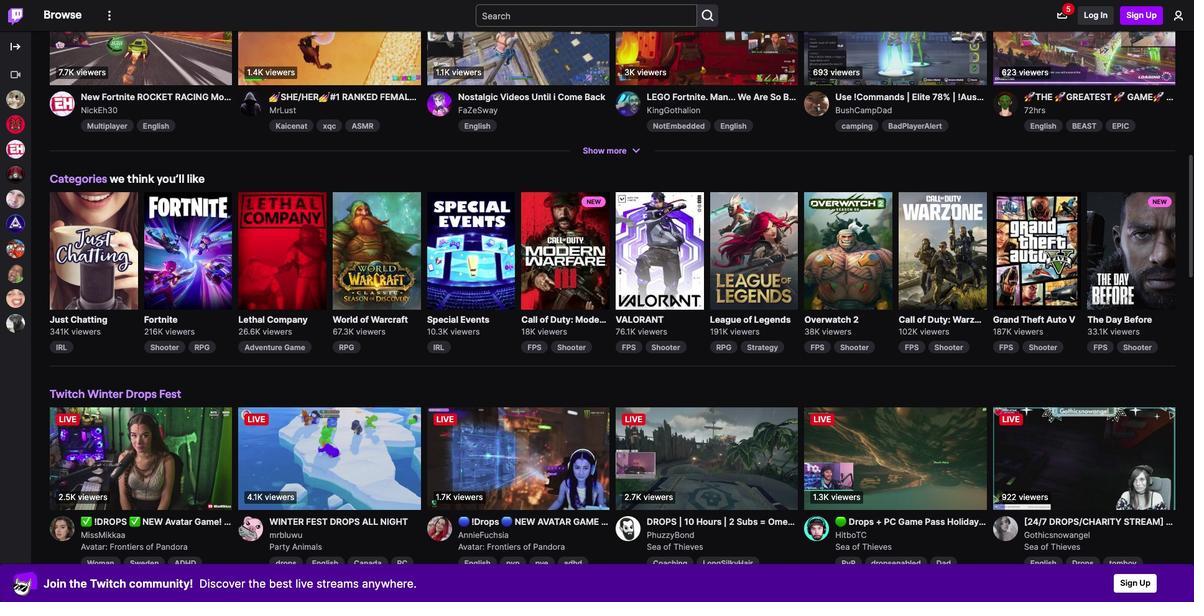 Task type: describe. For each thing, give the bounding box(es) containing it.
until
[[532, 91, 552, 102]]

[24/7 drops/charity stream] for the gothicsnowangel sea of thieves
[[1025, 516, 1195, 552]]

you'll
[[157, 172, 185, 186]]

shooter link for overwatch 2
[[835, 341, 876, 354]]

fps link for valorant
[[616, 341, 643, 354]]

english down gothicsnowangel
[[1031, 559, 1057, 568]]

| right 🎁
[[846, 516, 849, 527]]

use !commands | elite 78% | !aussieantics |!mrsavage bushcampdad
[[836, 91, 1067, 115]]

the day before 33.1k viewers
[[1088, 314, 1153, 337]]

kaicenat link
[[270, 120, 314, 132]]

fazesway image
[[427, 91, 452, 116]]

drops link
[[270, 557, 303, 569]]

sypherpk image
[[6, 115, 25, 134]]

epic
[[1113, 122, 1130, 131]]

aztecross image
[[6, 215, 25, 233]]

avatar: for missmikkaa
[[81, 542, 108, 552]]

shooter for call of duty: modern warfare iii
[[558, 343, 586, 352]]

new for duty:
[[587, 198, 601, 205]]

browse
[[44, 8, 82, 21]]

coaching link
[[647, 557, 694, 569]]

drops | 10 hours | 2 subs = omen !shipset 🎁 | join our captains !club phuzzybond sea of thieves
[[647, 516, 948, 552]]

lego fortnite. man... we are so back. image
[[616, 0, 799, 85]]

tomboy link
[[1104, 557, 1144, 569]]

english link down anniefuchsia
[[458, 557, 497, 569]]

company
[[267, 314, 308, 325]]

iii
[[647, 314, 654, 325]]

67.3k
[[333, 327, 354, 337]]

english link down nickeh30 link
[[137, 120, 176, 132]]

woman link
[[81, 557, 121, 569]]

longsilkyhair
[[703, 559, 754, 568]]

phuzzybond
[[647, 530, 695, 540]]

1 vertical spatial twitch
[[90, 577, 126, 590]]

avatar: frontiers of pandora link for missmikkaa
[[81, 542, 188, 552]]

world of warcraft cover image image
[[333, 192, 421, 310]]

streams
[[317, 577, 359, 590]]

strategy
[[748, 343, 779, 352]]

102k
[[899, 327, 918, 337]]

duty: for warzone
[[928, 314, 951, 325]]

nickeh30 image
[[6, 140, 25, 159]]

shooter for the day before
[[1124, 343, 1153, 352]]

fest
[[159, 387, 181, 401]]

english down fazesway
[[465, 122, 491, 131]]

yogscast image
[[6, 240, 25, 258]]

new link for duty:
[[522, 192, 610, 310]]

kinggothalion image
[[616, 91, 641, 116]]

sign up for the bottom sign up button
[[1121, 578, 1151, 588]]

anywhere.
[[362, 577, 417, 590]]

sea of thieves
[[836, 542, 893, 552]]

| left 10
[[679, 516, 683, 527]]

pandora for missmikkaa
[[156, 542, 188, 552]]

Search Input search field
[[476, 4, 698, 27]]

pve
[[536, 559, 549, 568]]

of inside [24/7 drops/charity stream] for the gothicsnowangel sea of thieves
[[1042, 542, 1049, 552]]

|!mrsavage
[[1019, 91, 1067, 102]]

english link down fazesway
[[458, 120, 497, 132]]

hitbotc image
[[805, 516, 830, 541]]

we
[[110, 172, 125, 186]]

1 vertical spatial join
[[44, 577, 66, 590]]

avatar: frontiers of pandora link for anniefuchsia
[[458, 542, 565, 552]]

viewers inside special events 10.3k viewers
[[451, 327, 480, 337]]

fortnite link
[[144, 313, 232, 326]]

adventure game link
[[239, 341, 312, 354]]

cohhcarnage image
[[6, 165, 25, 184]]

discover
[[200, 577, 246, 590]]

of inside league of legends 191k viewers
[[744, 314, 753, 325]]

missmikkaa
[[81, 530, 126, 540]]

the inside the day before 33.1k viewers
[[1088, 314, 1105, 325]]

🚀the 🚀greatest 🚀 game🚀 of 🚀all time. 🚀 image
[[994, 0, 1176, 85]]

frontiers for missmikkaa
[[110, 542, 144, 552]]

lethal company cover image image
[[239, 192, 327, 310]]

viewers inside just chatting 341k viewers
[[71, 327, 101, 337]]

187k viewers link
[[994, 327, 1044, 337]]

1 rpg link from the left
[[188, 341, 216, 354]]

| right hours
[[724, 516, 727, 527]]

lethal
[[239, 314, 265, 325]]

| right 78%
[[953, 91, 956, 102]]

🚀the 🚀greatest 🚀 game🚀 of 🚀a 72hrs
[[1025, 91, 1195, 115]]

avatar: frontiers of pandora for missmikkaa
[[81, 542, 188, 552]]

cloakzy image
[[6, 289, 25, 308]]

hours
[[697, 516, 722, 527]]

fps for grand theft auto v
[[1000, 343, 1014, 352]]

just chatting cover image image
[[50, 192, 138, 310]]

in
[[1101, 10, 1109, 20]]

nostalgic videos until i come back fazesway
[[458, 91, 606, 115]]

bushcampdad image
[[805, 91, 830, 116]]

symfuhny image
[[6, 190, 25, 208]]

call of duty: modern warfare iii link
[[522, 313, 654, 326]]

auto
[[1047, 314, 1068, 325]]

shooter for overwatch 2
[[841, 343, 869, 352]]

viewers inside valorant 76.1k viewers
[[638, 327, 668, 337]]

categories
[[50, 172, 107, 186]]

kinggothalion
[[647, 105, 701, 115]]

we think you'll like element
[[47, 192, 1179, 375]]

10.3k viewers link
[[427, 327, 480, 337]]

videos
[[501, 91, 530, 102]]

beast
[[1073, 122, 1097, 131]]

notembedded
[[653, 122, 705, 131]]

pc
[[397, 559, 408, 568]]

more
[[607, 145, 627, 155]]

1 shooter from the left
[[150, 343, 179, 352]]

irl for special
[[434, 343, 445, 352]]

winter
[[87, 387, 123, 401]]

omen
[[769, 516, 794, 527]]

join the twitch community! discover the best live streams anywhere.
[[44, 577, 417, 590]]

191k viewers link
[[711, 327, 760, 337]]

viewers inside world of warcraft 67.3k viewers
[[356, 327, 386, 337]]

special
[[427, 314, 459, 325]]

call of duty: warzone cover image image
[[899, 192, 988, 310]]

valorant 76.1k viewers
[[616, 314, 668, 337]]

viewers inside league of legends 191k viewers
[[731, 327, 760, 337]]

nostalgic
[[458, 91, 498, 102]]

sea of thieves link for [24/7
[[1025, 542, 1081, 552]]

missmikkaa image
[[50, 516, 75, 541]]

categories we think you'll like
[[50, 172, 205, 186]]

thieves inside [24/7 drops/charity stream] for the gothicsnowangel sea of thieves
[[1052, 542, 1081, 552]]

18k viewers link
[[522, 327, 568, 337]]

show more
[[583, 145, 627, 155]]

🚀the
[[1025, 91, 1054, 102]]

valorant cover image image
[[616, 192, 704, 310]]

fortnite cover image image
[[144, 192, 232, 310]]

english down '72hrs'
[[1031, 122, 1057, 131]]

league of legends cover image image
[[711, 192, 799, 310]]

new link for before
[[1088, 192, 1176, 310]]

call for call of duty: warzone
[[899, 314, 916, 325]]

viewers inside grand theft auto v 187k viewers
[[1015, 327, 1044, 337]]

of down hitbotc
[[853, 542, 861, 552]]

nmplol image
[[6, 265, 25, 283]]

avatar: for anniefuchsia
[[458, 542, 485, 552]]

just
[[50, 314, 68, 325]]

v
[[1070, 314, 1076, 325]]

1 vertical spatial up
[[1140, 578, 1151, 588]]

sea of thieves link for drops
[[647, 542, 704, 552]]

0 vertical spatial up
[[1147, 10, 1158, 20]]

💅she/her💅#1 ranked female worldwide🍑giant gyatt🍑 use code lust👑asmr 🔴!crosshair🔴spanish/eng/german👑!org👑 image
[[239, 0, 421, 85]]

shooter link for call of duty: warzone
[[929, 341, 970, 354]]

gothicsnowangel
[[1025, 530, 1091, 540]]

0 horizontal spatial drops
[[126, 387, 157, 401]]

the day before cover image image
[[1088, 192, 1176, 310]]

fps link for grand theft auto v
[[994, 341, 1020, 354]]

overwatch 2 link
[[805, 313, 893, 326]]

we
[[738, 91, 752, 102]]

league of legends 191k viewers
[[711, 314, 791, 337]]

3 rpg from the left
[[717, 343, 732, 352]]

phuzzybond image
[[616, 516, 641, 541]]

shooter for valorant
[[652, 343, 681, 352]]

viewers inside call of duty: warzone 102k viewers
[[921, 327, 950, 337]]

overwatch
[[805, 314, 852, 325]]

asmr link
[[346, 120, 380, 132]]

shooter link for the day before
[[1118, 341, 1159, 354]]

2 sea of thieves link from the left
[[836, 542, 893, 552]]

shooter for grand theft auto v
[[1030, 343, 1058, 352]]

drops
[[276, 559, 297, 568]]

33.1k viewers link
[[1088, 327, 1141, 337]]

0 vertical spatial twitch
[[50, 387, 85, 401]]

1 the from the left
[[69, 577, 87, 590]]

our
[[871, 516, 885, 527]]

winter
[[270, 516, 304, 527]]

the day before link
[[1088, 313, 1176, 326]]

pvp
[[842, 559, 856, 568]]

badplayeralert
[[889, 122, 943, 131]]

overwatch 2 38k viewers
[[805, 314, 859, 337]]

special events 10.3k viewers
[[427, 314, 490, 337]]

duty: for modern
[[551, 314, 574, 325]]

twitch winter drops fest link
[[50, 387, 181, 401]]

fps for valorant
[[622, 343, 636, 352]]

english up streams in the bottom of the page
[[312, 559, 339, 568]]

english down anniefuchsia
[[465, 559, 491, 568]]

show
[[583, 145, 605, 155]]

38k
[[805, 327, 820, 337]]

canada link
[[348, 557, 388, 569]]

multiplayer link
[[81, 120, 134, 132]]

irl for just
[[56, 343, 67, 352]]

valorant link
[[616, 313, 704, 326]]

anniefuchsia image
[[427, 516, 452, 541]]

2 rpg link from the left
[[333, 341, 361, 354]]

irl link for special
[[427, 341, 451, 354]]

🚀the 🚀greatest 🚀 game🚀 of 🚀a button
[[1025, 91, 1195, 103]]

191k
[[711, 327, 728, 337]]

avatar: frontiers of pandora for anniefuchsia
[[458, 542, 565, 552]]

just chatting 341k viewers
[[50, 314, 108, 337]]

modern
[[576, 314, 609, 325]]

fortnite
[[144, 314, 178, 325]]



Task type: vqa. For each thing, say whether or not it's contained in the screenshot.


Task type: locate. For each thing, give the bounding box(es) containing it.
9 viewers from the left
[[823, 327, 852, 337]]

frontiers for anniefuchsia
[[487, 542, 521, 552]]

of down phuzzybond
[[664, 542, 672, 552]]

102k viewers link
[[899, 327, 950, 337]]

rpg link down 191k
[[711, 341, 738, 354]]

2 rpg from the left
[[339, 343, 355, 352]]

fps down 187k
[[1000, 343, 1014, 352]]

0 horizontal spatial avatar:
[[81, 542, 108, 552]]

0 horizontal spatial rpg link
[[188, 341, 216, 354]]

viewers right 18k
[[538, 327, 568, 337]]

drops inside drops | 10 hours | 2 subs = omen !shipset 🎁 | join our captains !club phuzzybond sea of thieves
[[647, 516, 677, 527]]

dad link
[[931, 557, 958, 569]]

use !commands | elite 78% | !aussieantics |!mrsavage button
[[836, 91, 1067, 103]]

1 horizontal spatial drops
[[1073, 559, 1094, 568]]

1 avatar: frontiers of pandora from the left
[[81, 542, 188, 552]]

3 rpg link from the left
[[711, 341, 738, 354]]

[24/7 drops/charity stream] for the first time image
[[994, 408, 1176, 510]]

beast link
[[1067, 120, 1104, 132]]

1 rpg from the left
[[195, 343, 210, 352]]

lethal company link
[[239, 313, 327, 326]]

world
[[333, 314, 358, 325]]

man...
[[711, 91, 736, 102]]

new for before
[[1153, 198, 1168, 205]]

pandora for anniefuchsia
[[534, 542, 565, 552]]

2 frontiers from the left
[[487, 542, 521, 552]]

game🚀
[[1128, 91, 1165, 102]]

coolcat image
[[12, 571, 37, 596]]

6 shooter link from the left
[[1023, 341, 1064, 354]]

0 horizontal spatial avatar: frontiers of pandora
[[81, 542, 188, 552]]

rpg down 67.3k
[[339, 343, 355, 352]]

1 duty: from the left
[[551, 314, 574, 325]]

5 shooter from the left
[[935, 343, 964, 352]]

drops link
[[1067, 557, 1101, 569]]

shooter down 'valorant' link
[[652, 343, 681, 352]]

pandora up pve link
[[534, 542, 565, 552]]

0 horizontal spatial the
[[1088, 314, 1105, 325]]

party
[[270, 542, 290, 552]]

sea down phuzzybond
[[647, 542, 662, 552]]

the
[[69, 577, 87, 590], [249, 577, 266, 590]]

shooter link down before
[[1118, 341, 1159, 354]]

1 horizontal spatial duty:
[[928, 314, 951, 325]]

adhd link
[[558, 557, 589, 569]]

0 horizontal spatial pandora
[[156, 542, 188, 552]]

1 drops from the left
[[330, 516, 360, 527]]

2 avatar: from the left
[[458, 542, 485, 552]]

3 shooter link from the left
[[646, 341, 687, 354]]

sea of thieves link down phuzzybond
[[647, 542, 704, 552]]

viewers down special events link
[[451, 327, 480, 337]]

so
[[771, 91, 782, 102]]

2 irl link from the left
[[427, 341, 451, 354]]

english down lego fortnite. man... we are so back. kinggothalion
[[721, 122, 747, 131]]

rpg link down 67.3k
[[333, 341, 361, 354]]

187k
[[994, 327, 1012, 337]]

sign up for the topmost sign up button
[[1127, 10, 1158, 20]]

captains
[[887, 516, 925, 527]]

subs
[[737, 516, 758, 527]]

4 viewers from the left
[[356, 327, 386, 337]]

11 viewers from the left
[[1015, 327, 1044, 337]]

0 horizontal spatial call
[[522, 314, 538, 325]]

avatar: frontiers of pandora up pvp link
[[458, 542, 565, 552]]

1 horizontal spatial rpg
[[339, 343, 355, 352]]

2 thieves from the left
[[863, 542, 893, 552]]

adventure
[[245, 343, 283, 352]]

fps for the day before
[[1094, 343, 1108, 352]]

3 sea from the left
[[1025, 542, 1039, 552]]

fest
[[306, 516, 328, 527]]

0 horizontal spatial duty:
[[551, 314, 574, 325]]

1 avatar: frontiers of pandora link from the left
[[81, 542, 188, 552]]

🚀
[[1115, 91, 1126, 102]]

2 fps link from the left
[[616, 341, 643, 354]]

call for call of duty: modern warfare iii
[[522, 314, 538, 325]]

the inside [24/7 drops/charity stream] for the gothicsnowangel sea of thieves
[[1182, 516, 1195, 527]]

18k
[[522, 327, 536, 337]]

0 horizontal spatial new link
[[522, 192, 610, 310]]

2 shooter from the left
[[558, 343, 586, 352]]

shooter link down call of duty: warzone 102k viewers at bottom
[[929, 341, 970, 354]]

day
[[1107, 314, 1123, 325]]

0 horizontal spatial 2
[[730, 516, 735, 527]]

1 horizontal spatial new link
[[1088, 192, 1176, 310]]

0 horizontal spatial irl
[[56, 343, 67, 352]]

fazesway
[[458, 105, 498, 115]]

viewers down league of legends link
[[731, 327, 760, 337]]

2 horizontal spatial sea
[[1025, 542, 1039, 552]]

| left elite
[[907, 91, 911, 102]]

0 vertical spatial 2
[[854, 314, 859, 325]]

1 vertical spatial the
[[1182, 516, 1195, 527]]

6 shooter from the left
[[1030, 343, 1058, 352]]

1 horizontal spatial avatar: frontiers of pandora
[[458, 542, 565, 552]]

sea down hitbotc
[[836, 542, 850, 552]]

viewers down fortnite link
[[165, 327, 195, 337]]

1 horizontal spatial avatar:
[[458, 542, 485, 552]]

viewers inside lethal company 26.6k viewers
[[263, 327, 292, 337]]

2 the from the left
[[249, 577, 266, 590]]

5 fps link from the left
[[994, 341, 1020, 354]]

fps link down 76.1k
[[616, 341, 643, 354]]

fps down 18k
[[528, 343, 542, 352]]

shooter
[[150, 343, 179, 352], [558, 343, 586, 352], [652, 343, 681, 352], [841, 343, 869, 352], [935, 343, 964, 352], [1030, 343, 1058, 352], [1124, 343, 1153, 352]]

the right for
[[1182, 516, 1195, 527]]

overwatch 2 cover image image
[[805, 192, 893, 310]]

of inside drops | 10 hours | 2 subs = omen !shipset 🎁 | join our captains !club phuzzybond sea of thieves
[[664, 542, 672, 552]]

3 shooter from the left
[[652, 343, 681, 352]]

all
[[362, 516, 378, 527]]

4 fps from the left
[[906, 343, 920, 352]]

grand theft auto v cover image image
[[994, 192, 1082, 310]]

multiplayer
[[87, 122, 127, 131]]

3 fps link from the left
[[805, 341, 831, 354]]

the left "best"
[[249, 577, 266, 590]]

1 horizontal spatial call
[[899, 314, 916, 325]]

0 horizontal spatial twitch
[[50, 387, 85, 401]]

duty: inside call of duty: modern warfare iii 18k viewers
[[551, 314, 574, 325]]

sign up button right in
[[1121, 6, 1164, 25]]

call inside call of duty: modern warfare iii 18k viewers
[[522, 314, 538, 325]]

of up 191k viewers link
[[744, 314, 753, 325]]

the up 33.1k
[[1088, 314, 1105, 325]]

warcraft
[[371, 314, 408, 325]]

1 horizontal spatial frontiers
[[487, 542, 521, 552]]

of up 67.3k viewers 'link'
[[360, 314, 369, 325]]

1 vertical spatial sign
[[1121, 578, 1138, 588]]

1 call from the left
[[522, 314, 538, 325]]

sign down tomboy at the bottom of the page
[[1121, 578, 1138, 588]]

fps link down 187k
[[994, 341, 1020, 354]]

0 vertical spatial sign
[[1127, 10, 1145, 20]]

fps link down 18k
[[522, 341, 548, 354]]

1 vertical spatial drops
[[1073, 559, 1094, 568]]

6 viewers from the left
[[538, 327, 568, 337]]

0 vertical spatial drops
[[126, 387, 157, 401]]

of inside call of duty: modern warfare iii 18k viewers
[[540, 314, 549, 325]]

fps link for call of duty: warzone
[[899, 341, 926, 354]]

use !commands | elite 78% | !aussieantics |!mrsavage image
[[805, 0, 987, 85]]

bushcampdad
[[836, 105, 893, 115]]

thieves down phuzzybond
[[674, 542, 704, 552]]

sign for the bottom sign up button
[[1121, 578, 1138, 588]]

viewers down chatting
[[71, 327, 101, 337]]

the
[[1088, 314, 1105, 325], [1182, 516, 1195, 527]]

legends
[[755, 314, 791, 325]]

camping
[[842, 122, 873, 131]]

winter fest drops all night button
[[270, 516, 421, 528]]

sea inside drops | 10 hours | 2 subs = omen !shipset 🎁 | join our captains !club phuzzybond sea of thieves
[[647, 542, 662, 552]]

🔵 !drops 🔵 new avatar game | !corsair !nordvpn | @anniefuchsia on socials image
[[427, 408, 610, 510]]

tomboy
[[1110, 559, 1137, 568]]

join up hitbotc
[[851, 516, 869, 527]]

of down anniefuchsia link
[[524, 542, 531, 552]]

2 avatar: frontiers of pandora link from the left
[[458, 542, 565, 552]]

1 horizontal spatial join
[[851, 516, 869, 527]]

up down tomboy 'link'
[[1140, 578, 1151, 588]]

216k viewers link
[[144, 327, 195, 337]]

avatar:
[[81, 542, 108, 552], [458, 542, 485, 552]]

shooter link down 216k viewers "link"
[[144, 341, 185, 354]]

adventure game
[[245, 343, 305, 352]]

shooter down overwatch 2 link
[[841, 343, 869, 352]]

rpg down 191k
[[717, 343, 732, 352]]

2 right overwatch
[[854, 314, 859, 325]]

0 vertical spatial the
[[1088, 314, 1105, 325]]

log in button
[[1079, 6, 1115, 25]]

8 viewers from the left
[[731, 327, 760, 337]]

sign right in
[[1127, 10, 1145, 20]]

2 call from the left
[[899, 314, 916, 325]]

1 fps from the left
[[528, 343, 542, 352]]

the down woman "link"
[[69, 577, 87, 590]]

fps link down "38k"
[[805, 341, 831, 354]]

avatar: frontiers of pandora up sweden link
[[81, 542, 188, 552]]

2 viewers from the left
[[165, 327, 195, 337]]

fps down 33.1k
[[1094, 343, 1108, 352]]

mrbluwu
[[270, 530, 303, 540]]

1 new from the left
[[587, 198, 601, 205]]

sea down [24/7
[[1025, 542, 1039, 552]]

viewers inside overwatch 2 38k viewers
[[823, 327, 852, 337]]

sign up down tomboy at the bottom of the page
[[1121, 578, 1151, 588]]

drops left the all
[[330, 516, 360, 527]]

1 frontiers from the left
[[110, 542, 144, 552]]

strategy link
[[741, 341, 785, 354]]

1 vertical spatial sign up button
[[1115, 574, 1158, 593]]

0 horizontal spatial join
[[44, 577, 66, 590]]

6 fps link from the left
[[1088, 341, 1115, 354]]

sign up right in
[[1127, 10, 1158, 20]]

shooter link for valorant
[[646, 341, 687, 354]]

sign
[[1127, 10, 1145, 20], [1121, 578, 1138, 588]]

fps for call of duty: modern warfare iii
[[528, 343, 542, 352]]

!shipset
[[796, 516, 831, 527]]

show more element
[[583, 145, 627, 157]]

of inside call of duty: warzone 102k viewers
[[918, 314, 926, 325]]

0 horizontal spatial thieves
[[674, 542, 704, 552]]

frontiers up pvp link
[[487, 542, 521, 552]]

asmr
[[352, 122, 374, 131]]

irl down 10.3k
[[434, 343, 445, 352]]

avatar: down 'missmikkaa'
[[81, 542, 108, 552]]

0 vertical spatial sign up
[[1127, 10, 1158, 20]]

gothicsnowangel image
[[994, 516, 1019, 541]]

call inside call of duty: warzone 102k viewers
[[899, 314, 916, 325]]

rpg link down fortnite link
[[188, 341, 216, 354]]

fortnite 216k viewers
[[144, 314, 195, 337]]

0 horizontal spatial avatar: frontiers of pandora link
[[81, 542, 188, 552]]

1 horizontal spatial drops
[[647, 516, 677, 527]]

thieves up dropsenabled link
[[863, 542, 893, 552]]

2 avatar: frontiers of pandora from the left
[[458, 542, 565, 552]]

2 fps from the left
[[622, 343, 636, 352]]

0 horizontal spatial frontiers
[[110, 542, 144, 552]]

english link down gothicsnowangel
[[1025, 557, 1064, 569]]

78%
[[933, 91, 951, 102]]

viewers inside the day before 33.1k viewers
[[1111, 327, 1141, 337]]

fps link for overwatch 2
[[805, 341, 831, 354]]

🟢 drops + pc game pass holiday rewards (!rewards) (!giveaway) (!steals) (!coffee) (!drops) image
[[805, 408, 987, 510]]

call up 18k
[[522, 314, 538, 325]]

sweden
[[130, 559, 159, 568]]

graycen image
[[6, 314, 25, 333]]

10 viewers from the left
[[921, 327, 950, 337]]

0 vertical spatial join
[[851, 516, 869, 527]]

1 horizontal spatial rpg link
[[333, 341, 361, 354]]

7 shooter from the left
[[1124, 343, 1153, 352]]

lego
[[647, 91, 671, 102]]

english link
[[137, 120, 176, 132], [458, 120, 497, 132], [715, 120, 754, 132], [1025, 120, 1064, 132], [306, 557, 345, 569], [458, 557, 497, 569], [1025, 557, 1064, 569]]

world of warcraft 67.3k viewers
[[333, 314, 408, 337]]

english link down '72hrs'
[[1025, 120, 1064, 132]]

xqc link
[[317, 120, 343, 132]]

0 horizontal spatial rpg
[[195, 343, 210, 352]]

viewers inside "fortnite 216k viewers"
[[165, 327, 195, 337]]

shooter link down 'valorant' link
[[646, 341, 687, 354]]

dropsenabled
[[872, 559, 922, 568]]

1 horizontal spatial sea
[[836, 542, 850, 552]]

duty: up 102k viewers link
[[928, 314, 951, 325]]

dropsenabled link
[[866, 557, 928, 569]]

shooter down call of duty: warzone 102k viewers at bottom
[[935, 343, 964, 352]]

6 fps from the left
[[1094, 343, 1108, 352]]

join
[[851, 516, 869, 527], [44, 577, 66, 590]]

1 sea of thieves link from the left
[[647, 542, 704, 552]]

log in
[[1085, 10, 1109, 20]]

2 pandora from the left
[[534, 542, 565, 552]]

5 fps from the left
[[1000, 343, 1014, 352]]

12 viewers from the left
[[1111, 327, 1141, 337]]

nostalgic videos until i come back button
[[458, 91, 610, 103]]

epic link
[[1107, 120, 1136, 132]]

1 thieves from the left
[[674, 542, 704, 552]]

of up 102k viewers link
[[918, 314, 926, 325]]

are
[[754, 91, 769, 102]]

irl link
[[50, 341, 73, 354], [427, 341, 451, 354]]

1 horizontal spatial the
[[249, 577, 266, 590]]

viewers down lethal company link
[[263, 327, 292, 337]]

for
[[1167, 516, 1180, 527]]

shooter link for grand theft auto v
[[1023, 341, 1064, 354]]

1 horizontal spatial irl link
[[427, 341, 451, 354]]

4 shooter link from the left
[[835, 341, 876, 354]]

english link down lego fortnite. man... we are so back. kinggothalion
[[715, 120, 754, 132]]

league of legends link
[[711, 313, 799, 326]]

duty: up 18k viewers link
[[551, 314, 574, 325]]

2 shooter link from the left
[[551, 341, 593, 354]]

call up 102k
[[899, 314, 916, 325]]

drops up phuzzybond
[[647, 516, 677, 527]]

frontiers up sweden link
[[110, 542, 144, 552]]

pandora
[[156, 542, 188, 552], [534, 542, 565, 552]]

sign for the topmost sign up button
[[1127, 10, 1145, 20]]

fps link for the day before
[[1088, 341, 1115, 354]]

drops inside winter fest drops all night mrbluwu party animals
[[330, 516, 360, 527]]

1 fps link from the left
[[522, 341, 548, 354]]

1 vertical spatial sign up
[[1121, 578, 1151, 588]]

2 irl from the left
[[434, 343, 445, 352]]

duty: inside call of duty: warzone 102k viewers
[[928, 314, 951, 325]]

67.3k viewers link
[[333, 327, 386, 337]]

1 horizontal spatial pandora
[[534, 542, 565, 552]]

fortnite.
[[673, 91, 708, 102]]

2 inside drops | 10 hours | 2 subs = omen !shipset 🎁 | join our captains !club phuzzybond sea of thieves
[[730, 516, 735, 527]]

5 viewers from the left
[[451, 327, 480, 337]]

thieves
[[674, 542, 704, 552], [863, 542, 893, 552], [1052, 542, 1081, 552]]

fps for call of duty: warzone
[[906, 343, 920, 352]]

events
[[461, 314, 490, 325]]

ninja image
[[6, 90, 25, 109]]

mrlust image
[[239, 91, 263, 116]]

1 horizontal spatial the
[[1182, 516, 1195, 527]]

before
[[1125, 314, 1153, 325]]

irl down 341k
[[56, 343, 67, 352]]

hitbotc link
[[836, 516, 987, 542]]

!commands
[[855, 91, 905, 102]]

english down nickeh30 link
[[143, 122, 169, 131]]

sea of thieves link down hitbotc
[[836, 542, 893, 552]]

3 fps from the left
[[811, 343, 825, 352]]

shooter down grand theft auto v 187k viewers
[[1030, 343, 1058, 352]]

fps down 102k
[[906, 343, 920, 352]]

2 new from the left
[[1153, 198, 1168, 205]]

pvp link
[[836, 557, 862, 569]]

viewers inside call of duty: modern warfare iii 18k viewers
[[538, 327, 568, 337]]

shooter down before
[[1124, 343, 1153, 352]]

sea inside [24/7 drops/charity stream] for the gothicsnowangel sea of thieves
[[1025, 542, 1039, 552]]

7 shooter link from the left
[[1118, 341, 1159, 354]]

drops | 10 hours | 2 subs = omen !shipset 🎁 | join our captains !club image
[[616, 408, 799, 510]]

1 avatar: from the left
[[81, 542, 108, 552]]

0 vertical spatial sign up button
[[1121, 6, 1164, 25]]

winter fest drops all night mrbluwu party animals
[[270, 516, 408, 552]]

2 horizontal spatial thieves
[[1052, 542, 1081, 552]]

3 sea of thieves link from the left
[[1025, 542, 1081, 552]]

1 viewers from the left
[[71, 327, 101, 337]]

shooter down 216k viewers "link"
[[150, 343, 179, 352]]

7 viewers from the left
[[638, 327, 668, 337]]

3 viewers from the left
[[263, 327, 292, 337]]

3 thieves from the left
[[1052, 542, 1081, 552]]

fps for overwatch 2
[[811, 343, 825, 352]]

sign up button down tomboy at the bottom of the page
[[1115, 574, 1158, 593]]

2 duty: from the left
[[928, 314, 951, 325]]

drops left fest
[[126, 387, 157, 401]]

join inside drops | 10 hours | 2 subs = omen !shipset 🎁 | join our captains !club phuzzybond sea of thieves
[[851, 516, 869, 527]]

2 horizontal spatial rpg
[[717, 343, 732, 352]]

viewers down theft on the right bottom
[[1015, 327, 1044, 337]]

twitch down the woman
[[90, 577, 126, 590]]

frontiers
[[110, 542, 144, 552], [487, 542, 521, 552]]

pvp link
[[500, 557, 526, 569]]

1 horizontal spatial avatar: frontiers of pandora link
[[458, 542, 565, 552]]

2 new link from the left
[[1088, 192, 1176, 310]]

shooter down call of duty: modern warfare iii 18k viewers
[[558, 343, 586, 352]]

nostalgic videos until i come back image
[[427, 0, 610, 85]]

of up sweden link
[[146, 542, 154, 552]]

of inside world of warcraft 67.3k viewers
[[360, 314, 369, 325]]

1 horizontal spatial thieves
[[863, 542, 893, 552]]

chatting
[[70, 314, 108, 325]]

elite
[[913, 91, 931, 102]]

winter fest drops all night image
[[239, 408, 421, 510]]

browse link
[[44, 0, 82, 30]]

0 horizontal spatial irl link
[[50, 341, 73, 354]]

irl
[[56, 343, 67, 352], [434, 343, 445, 352]]

1 horizontal spatial twitch
[[90, 577, 126, 590]]

1 irl link from the left
[[50, 341, 73, 354]]

1 new link from the left
[[522, 192, 610, 310]]

0 horizontal spatial sea
[[647, 542, 662, 552]]

2 horizontal spatial sea of thieves link
[[1025, 542, 1081, 552]]

2 drops from the left
[[647, 516, 677, 527]]

anniefuchsia link
[[458, 516, 610, 542]]

thieves inside drops | 10 hours | 2 subs = omen !shipset 🎁 | join our captains !club phuzzybond sea of thieves
[[674, 542, 704, 552]]

of down gothicsnowangel
[[1042, 542, 1049, 552]]

irl link down 341k
[[50, 341, 73, 354]]

theft
[[1022, 314, 1045, 325]]

0 horizontal spatial the
[[69, 577, 87, 590]]

pvp
[[507, 559, 520, 568]]

1 pandora from the left
[[156, 542, 188, 552]]

viewers down overwatch
[[823, 327, 852, 337]]

like
[[187, 172, 205, 186]]

call of duty: modern warfare iii cover image image
[[522, 192, 610, 310]]

pandora up adhd link at the bottom left of page
[[156, 542, 188, 552]]

fps down 76.1k
[[622, 343, 636, 352]]

shooter link for call of duty: modern warfare iii
[[551, 341, 593, 354]]

1 shooter link from the left
[[144, 341, 185, 354]]

2 inside overwatch 2 38k viewers
[[854, 314, 859, 325]]

72hrs image
[[994, 91, 1019, 116]]

up right in
[[1147, 10, 1158, 20]]

think
[[127, 172, 155, 186]]

1 horizontal spatial 2
[[854, 314, 859, 325]]

1 vertical spatial 2
[[730, 516, 735, 527]]

1 sea from the left
[[647, 542, 662, 552]]

duty:
[[551, 314, 574, 325], [928, 314, 951, 325]]

✅ !drops ✅ new avatar game! na'vi cosplay | @missmikkaa on socials image
[[50, 408, 232, 510]]

viewers down the day before link
[[1111, 327, 1141, 337]]

english link down animals
[[306, 557, 345, 569]]

0 horizontal spatial sea of thieves link
[[647, 542, 704, 552]]

viewers down "world of warcraft" link
[[356, 327, 386, 337]]

fps link down 33.1k
[[1088, 341, 1115, 354]]

1 irl from the left
[[56, 343, 67, 352]]

mrbluwu image
[[239, 516, 263, 541]]

irl link down 10.3k
[[427, 341, 451, 354]]

2 sea from the left
[[836, 542, 850, 552]]

4 shooter from the left
[[841, 343, 869, 352]]

shooter for call of duty: warzone
[[935, 343, 964, 352]]

viewers down iii
[[638, 327, 668, 337]]

1 horizontal spatial irl
[[434, 343, 445, 352]]

1 horizontal spatial new
[[1153, 198, 1168, 205]]

2 horizontal spatial rpg link
[[711, 341, 738, 354]]

nickeh30 image
[[50, 91, 75, 116]]

recommended channels group
[[0, 62, 31, 336]]

1 horizontal spatial sea of thieves link
[[836, 542, 893, 552]]

fps link for call of duty: modern warfare iii
[[522, 341, 548, 354]]

4 fps link from the left
[[899, 341, 926, 354]]

5 shooter link from the left
[[929, 341, 970, 354]]

10.3k
[[427, 327, 448, 337]]

lego fortnite. man... we are so back. button
[[647, 91, 807, 103]]

sea of thieves link down gothicsnowangel
[[1025, 542, 1081, 552]]

0 horizontal spatial drops
[[330, 516, 360, 527]]

rpg down fortnite link
[[195, 343, 210, 352]]

0 horizontal spatial new
[[587, 198, 601, 205]]

new fortnite rocket racing mode | code nickeh30 | !ff | #epicpartner image
[[50, 0, 232, 85]]

shooter link down overwatch 2 link
[[835, 341, 876, 354]]

special events cover image image
[[427, 192, 516, 310]]

irl link for just
[[50, 341, 73, 354]]



